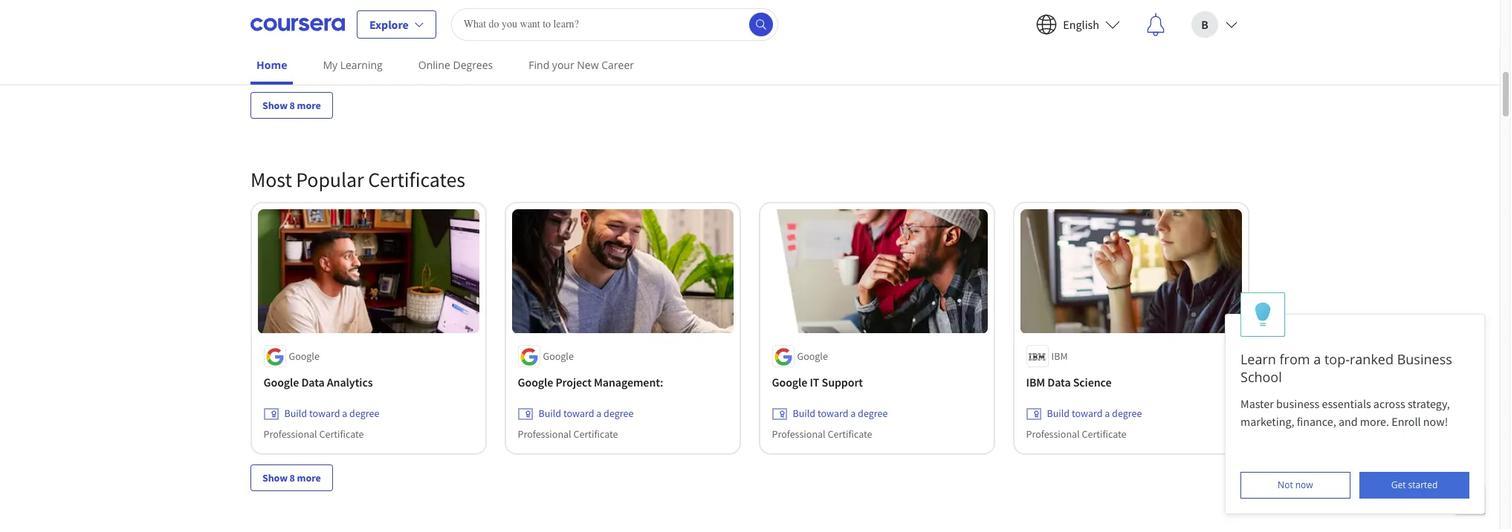 Task type: vqa. For each thing, say whether or not it's contained in the screenshot.


Task type: locate. For each thing, give the bounding box(es) containing it.
professional certificate for management:
[[518, 429, 618, 442]]

data
[[302, 376, 325, 391], [1048, 376, 1071, 391]]

professional down ibm data science
[[1027, 429, 1080, 442]]

0 vertical spatial show 8 more button
[[250, 92, 333, 119]]

degree left your
[[518, 56, 549, 69]]

0 horizontal spatial data
[[302, 376, 325, 391]]

degree for ibm data science
[[1112, 408, 1142, 421]]

alice element
[[1225, 293, 1485, 515]]

build toward a degree down science
[[1047, 408, 1142, 421]]

1 vertical spatial show 8 more
[[262, 472, 321, 485]]

show for show 8 more button inside the earn your degree collection element
[[262, 99, 288, 112]]

build toward a degree for support
[[793, 408, 888, 421]]

learn
[[1241, 351, 1276, 369]]

show 8 more inside most popular certificates collection element
[[262, 472, 321, 485]]

1 horizontal spatial earn
[[539, 38, 559, 51]]

1 8 from the top
[[290, 99, 295, 112]]

certificate
[[320, 429, 364, 442], [574, 429, 618, 442], [828, 429, 873, 442], [1082, 429, 1127, 442]]

4 professional certificate from the left
[[1027, 429, 1127, 442]]

show 8 more button
[[250, 92, 333, 119], [250, 465, 333, 492]]

professional for google it support
[[772, 429, 826, 442]]

b
[[1201, 17, 1208, 32]]

degrees
[[453, 58, 493, 72]]

show inside most popular certificates collection element
[[262, 472, 288, 485]]

started
[[1408, 479, 1438, 492]]

marketing,
[[1241, 415, 1294, 430]]

3 professional from the left
[[772, 429, 826, 442]]

professional down google data analytics
[[264, 429, 318, 442]]

show 8 more for show 8 more button within the most popular certificates collection element
[[262, 472, 321, 485]]

build toward a degree down google data analytics
[[285, 408, 380, 421]]

ibm
[[1052, 351, 1068, 364], [1027, 376, 1046, 391]]

build toward a degree for science
[[1047, 408, 1142, 421]]

2 data from the left
[[1048, 376, 1071, 391]]

degree down 'google it support' link
[[858, 408, 888, 421]]

enroll
[[1392, 415, 1421, 430]]

build down ibm data science
[[1047, 408, 1070, 421]]

build down google data analytics
[[285, 408, 307, 421]]

professional down project
[[518, 429, 572, 442]]

a down "google project management:"
[[597, 408, 602, 421]]

1 show 8 more button from the top
[[250, 92, 333, 119]]

show inside earn your degree collection element
[[262, 99, 288, 112]]

1 show 8 more from the top
[[262, 99, 321, 112]]

0 vertical spatial and
[[1128, 0, 1148, 3]]

1 earn from the left
[[285, 38, 305, 51]]

toward for science
[[1072, 408, 1103, 421]]

across
[[1374, 397, 1405, 412]]

finance,
[[1297, 415, 1336, 430]]

from
[[1280, 351, 1310, 369]]

more inside earn your degree collection element
[[297, 99, 321, 112]]

degree for google it support
[[858, 408, 888, 421]]

1 vertical spatial 8
[[290, 472, 295, 485]]

1 data from the left
[[302, 376, 325, 391]]

and
[[1128, 0, 1148, 3], [1339, 415, 1358, 430]]

help center image
[[1461, 491, 1479, 509]]

school
[[1241, 369, 1282, 387]]

3 build toward a degree from the left
[[793, 408, 888, 421]]

data left analytics at the bottom left of page
[[302, 376, 325, 391]]

1 horizontal spatial degree
[[518, 56, 549, 69]]

1 horizontal spatial ibm
[[1052, 351, 1068, 364]]

earn up find
[[539, 38, 559, 51]]

None search field
[[451, 8, 778, 41]]

degree for google project management:
[[604, 408, 634, 421]]

2 show 8 more from the top
[[262, 472, 321, 485]]

professional down it
[[772, 429, 826, 442]]

find your new career
[[529, 58, 634, 72]]

8 inside earn your degree collection element
[[290, 99, 295, 112]]

toward for management:
[[564, 408, 595, 421]]

8
[[290, 99, 295, 112], [290, 472, 295, 485]]

now!
[[1423, 415, 1448, 430]]

degree up find your new career
[[568, 38, 598, 51]]

0 horizontal spatial earn
[[285, 38, 305, 51]]

professional certificate
[[264, 429, 364, 442], [518, 429, 618, 442], [772, 429, 873, 442], [1027, 429, 1127, 442]]

a down the support
[[851, 408, 856, 421]]

master up technology
[[1027, 0, 1061, 3]]

degree down ibm data science link
[[1112, 408, 1142, 421]]

0 vertical spatial show
[[262, 99, 288, 112]]

1 more from the top
[[297, 99, 321, 112]]

4 professional from the left
[[1027, 429, 1080, 442]]

a down science
[[1105, 408, 1110, 421]]

build down project
[[539, 408, 562, 421]]

earn inside earn a degree degree
[[285, 38, 305, 51]]

1 build from the left
[[285, 408, 307, 421]]

1 vertical spatial show
[[262, 472, 288, 485]]

explore button
[[357, 10, 436, 38]]

3 build from the left
[[793, 408, 816, 421]]

1 professional certificate from the left
[[264, 429, 364, 442]]

3 certificate from the left
[[828, 429, 873, 442]]

8 for show 8 more button inside the earn your degree collection element
[[290, 99, 295, 112]]

toward down the support
[[818, 408, 849, 421]]

4 build from the left
[[1047, 408, 1070, 421]]

1 certificate from the left
[[320, 429, 364, 442]]

professional for google data analytics
[[264, 429, 318, 442]]

0 horizontal spatial and
[[1128, 0, 1148, 3]]

home link
[[250, 48, 293, 85]]

8 inside most popular certificates collection element
[[290, 472, 295, 485]]

information
[[1150, 0, 1210, 3]]

google left analytics at the bottom left of page
[[264, 376, 299, 391]]

and inside master business essentials across strategy, marketing, finance, and more. enroll now!
[[1339, 415, 1358, 430]]

google
[[289, 351, 320, 364], [543, 351, 574, 364], [798, 351, 828, 364], [264, 376, 299, 391], [518, 376, 554, 391], [772, 376, 808, 391]]

2 8 from the top
[[290, 472, 295, 485]]

2 degree from the left
[[518, 56, 549, 69]]

ibm data science link
[[1027, 375, 1236, 392]]

ibm left science
[[1027, 376, 1046, 391]]

0 vertical spatial 8
[[290, 99, 295, 112]]

new
[[577, 58, 599, 72]]

earn down coursera image
[[285, 38, 305, 51]]

build toward a degree down "google project management:"
[[539, 408, 634, 421]]

analytics
[[327, 376, 373, 391]]

1 horizontal spatial master
[[1241, 397, 1274, 412]]

a left top-
[[1314, 351, 1321, 369]]

coursera image
[[250, 12, 345, 36]]

certificate for science
[[1082, 429, 1127, 442]]

2 toward from the left
[[564, 408, 595, 421]]

learning
[[340, 58, 383, 72]]

4 certificate from the left
[[1082, 429, 1127, 442]]

3 toward from the left
[[818, 408, 849, 421]]

professional certificate down google data analytics
[[264, 429, 364, 442]]

more
[[297, 99, 321, 112], [297, 472, 321, 485]]

2 more from the top
[[297, 472, 321, 485]]

a down coursera image
[[307, 38, 312, 51]]

0 vertical spatial master
[[1027, 0, 1061, 3]]

business
[[1276, 397, 1320, 412]]

professional certificate for analytics
[[264, 429, 364, 442]]

toward down google data analytics
[[310, 408, 340, 421]]

build toward a degree
[[285, 408, 380, 421], [539, 408, 634, 421], [793, 408, 888, 421], [1047, 408, 1142, 421]]

1 degree from the left
[[264, 56, 294, 69]]

most popular certificates collection element
[[242, 143, 1258, 516]]

1 vertical spatial and
[[1339, 415, 1358, 430]]

show 8 more button inside earn your degree collection element
[[250, 92, 333, 119]]

and right computer
[[1128, 0, 1148, 3]]

certificate down "google project management:"
[[574, 429, 618, 442]]

4 toward from the left
[[1072, 408, 1103, 421]]

master inside master of computer and information technology
[[1027, 0, 1061, 3]]

2 show 8 more button from the top
[[250, 465, 333, 492]]

certificates
[[368, 167, 465, 193]]

get
[[1391, 479, 1406, 492]]

it
[[810, 376, 820, 391]]

1 build toward a degree from the left
[[285, 408, 380, 421]]

project
[[556, 376, 592, 391]]

professional certificate down project
[[518, 429, 618, 442]]

1 professional from the left
[[264, 429, 318, 442]]

english
[[1063, 17, 1099, 32]]

professional for ibm data science
[[1027, 429, 1080, 442]]

2 certificate from the left
[[574, 429, 618, 442]]

build
[[285, 408, 307, 421], [539, 408, 562, 421], [793, 408, 816, 421], [1047, 408, 1070, 421]]

toward down project
[[564, 408, 595, 421]]

data left science
[[1048, 376, 1071, 391]]

2 build from the left
[[539, 408, 562, 421]]

0 horizontal spatial degree
[[264, 56, 294, 69]]

google data analytics
[[264, 376, 373, 391]]

professional for google project management:
[[518, 429, 572, 442]]

ranked
[[1350, 351, 1394, 369]]

master of computer and information technology
[[1027, 0, 1210, 21]]

build for management:
[[539, 408, 562, 421]]

earn
[[285, 38, 305, 51], [539, 38, 559, 51]]

toward for support
[[818, 408, 849, 421]]

2 professional from the left
[[518, 429, 572, 442]]

1 vertical spatial show 8 more button
[[250, 465, 333, 492]]

get started link
[[1360, 473, 1470, 500]]

recently launched guided projects collection element
[[250, 516, 1249, 530]]

certificate for management:
[[574, 429, 618, 442]]

master up the 'marketing,' at the right bottom of the page
[[1241, 397, 1274, 412]]

support
[[822, 376, 863, 391]]

0 horizontal spatial ibm
[[1027, 376, 1046, 391]]

1 horizontal spatial and
[[1339, 415, 1358, 430]]

0 vertical spatial show 8 more
[[262, 99, 321, 112]]

degree
[[314, 38, 344, 51], [568, 38, 598, 51], [350, 408, 380, 421], [604, 408, 634, 421], [858, 408, 888, 421], [1112, 408, 1142, 421]]

1 toward from the left
[[310, 408, 340, 421]]

professional
[[264, 429, 318, 442], [518, 429, 572, 442], [772, 429, 826, 442], [1027, 429, 1080, 442]]

lightbulb tip image
[[1255, 302, 1271, 328]]

1 vertical spatial master
[[1241, 397, 1274, 412]]

toward
[[310, 408, 340, 421], [564, 408, 595, 421], [818, 408, 849, 421], [1072, 408, 1103, 421]]

google it support
[[772, 376, 863, 391]]

master of computer and information technology link
[[1027, 0, 1236, 22]]

0 vertical spatial more
[[297, 99, 321, 112]]

english button
[[1025, 0, 1132, 48]]

4 build toward a degree from the left
[[1047, 408, 1142, 421]]

more inside most popular certificates collection element
[[297, 472, 321, 485]]

1 vertical spatial more
[[297, 472, 321, 485]]

0 vertical spatial ibm
[[1052, 351, 1068, 364]]

google left project
[[518, 376, 554, 391]]

1 horizontal spatial data
[[1048, 376, 1071, 391]]

show 8 more inside earn your degree collection element
[[262, 99, 321, 112]]

show
[[262, 99, 288, 112], [262, 472, 288, 485]]

more for show 8 more button within the most popular certificates collection element
[[297, 472, 321, 485]]

certificate down the support
[[828, 429, 873, 442]]

ibm up ibm data science
[[1052, 351, 1068, 364]]

degree
[[264, 56, 294, 69], [518, 56, 549, 69]]

show 8 more
[[262, 99, 321, 112], [262, 472, 321, 485]]

2 professional certificate from the left
[[518, 429, 618, 442]]

2 show from the top
[[262, 472, 288, 485]]

degree down google project management: link
[[604, 408, 634, 421]]

1 vertical spatial ibm
[[1027, 376, 1046, 391]]

degree down the google data analytics link in the bottom left of the page
[[350, 408, 380, 421]]

learn from a top-ranked business school
[[1241, 351, 1452, 387]]

certificate down science
[[1082, 429, 1127, 442]]

a
[[307, 38, 312, 51], [561, 38, 566, 51], [1314, 351, 1321, 369], [342, 408, 348, 421], [597, 408, 602, 421], [851, 408, 856, 421], [1105, 408, 1110, 421]]

2 build toward a degree from the left
[[539, 408, 634, 421]]

master business essentials across strategy, marketing, finance, and more. enroll now!
[[1241, 397, 1452, 430]]

and down essentials
[[1339, 415, 1358, 430]]

master
[[1027, 0, 1061, 3], [1241, 397, 1274, 412]]

degree up my at the top of the page
[[314, 38, 344, 51]]

toward down science
[[1072, 408, 1103, 421]]

professional certificate down the "google it support"
[[772, 429, 873, 442]]

1 show from the top
[[262, 99, 288, 112]]

degree down coursera image
[[264, 56, 294, 69]]

management:
[[594, 376, 664, 391]]

8 for show 8 more button within the most popular certificates collection element
[[290, 472, 295, 485]]

2 earn from the left
[[539, 38, 559, 51]]

0 horizontal spatial master
[[1027, 0, 1061, 3]]

master inside master business essentials across strategy, marketing, finance, and more. enroll now!
[[1241, 397, 1274, 412]]

build down it
[[793, 408, 816, 421]]

professional certificate down ibm data science
[[1027, 429, 1127, 442]]

a down analytics at the bottom left of page
[[342, 408, 348, 421]]

3 professional certificate from the left
[[772, 429, 873, 442]]

get started
[[1391, 479, 1438, 492]]

certificate down analytics at the bottom left of page
[[320, 429, 364, 442]]

build toward a degree down the support
[[793, 408, 888, 421]]

find
[[529, 58, 549, 72]]

most
[[250, 167, 292, 193]]



Task type: describe. For each thing, give the bounding box(es) containing it.
a inside earn a degree degree
[[307, 38, 312, 51]]

professional certificate for science
[[1027, 429, 1127, 442]]

degree inside earn a degree degree
[[264, 56, 294, 69]]

essentials
[[1322, 397, 1371, 412]]

ibm for ibm
[[1052, 351, 1068, 364]]

professional certificate for support
[[772, 429, 873, 442]]

earn a degree degree
[[264, 38, 344, 69]]

most popular certificates
[[250, 167, 465, 193]]

google up project
[[543, 351, 574, 364]]

my learning link
[[317, 48, 389, 82]]

google it support link
[[772, 375, 982, 392]]

computer
[[1075, 0, 1126, 3]]

master for master of computer and information technology
[[1027, 0, 1061, 3]]

data for science
[[1048, 376, 1071, 391]]

certificate for support
[[828, 429, 873, 442]]

certificate for analytics
[[320, 429, 364, 442]]

not
[[1278, 479, 1293, 492]]

build for analytics
[[285, 408, 307, 421]]

earn your degree collection element
[[242, 0, 1258, 143]]

not now button
[[1241, 473, 1350, 500]]

build for support
[[793, 408, 816, 421]]

science
[[1073, 376, 1112, 391]]

build toward a degree for management:
[[539, 408, 634, 421]]

ibm data science
[[1027, 376, 1112, 391]]

your
[[552, 58, 574, 72]]

show 8 more for show 8 more button inside the earn your degree collection element
[[262, 99, 321, 112]]

explore
[[369, 17, 409, 32]]

build toward a degree for analytics
[[285, 408, 380, 421]]

my learning
[[323, 58, 383, 72]]

more.
[[1360, 415, 1389, 430]]

b button
[[1180, 0, 1249, 48]]

career
[[601, 58, 634, 72]]

technology
[[1027, 6, 1085, 21]]

data for analytics
[[302, 376, 325, 391]]

a up your
[[561, 38, 566, 51]]

toward for analytics
[[310, 408, 340, 421]]

and inside master of computer and information technology
[[1128, 0, 1148, 3]]

a inside learn from a top-ranked business school
[[1314, 351, 1321, 369]]

google data analytics link
[[264, 375, 473, 392]]

home
[[256, 58, 287, 72]]

now
[[1295, 479, 1313, 492]]

find your new career link
[[523, 48, 640, 82]]

online degrees
[[418, 58, 493, 72]]

earn for earn a degree
[[539, 38, 559, 51]]

not now
[[1278, 479, 1313, 492]]

google up it
[[798, 351, 828, 364]]

top-
[[1325, 351, 1350, 369]]

ibm for ibm data science
[[1027, 376, 1046, 391]]

show for show 8 more button within the most popular certificates collection element
[[262, 472, 288, 485]]

What do you want to learn? text field
[[451, 8, 778, 41]]

google left it
[[772, 376, 808, 391]]

strategy,
[[1408, 397, 1450, 412]]

google up google data analytics
[[289, 351, 320, 364]]

master for master business essentials across strategy, marketing, finance, and more. enroll now!
[[1241, 397, 1274, 412]]

build for science
[[1047, 408, 1070, 421]]

google project management: link
[[518, 375, 728, 392]]

show 8 more button inside most popular certificates collection element
[[250, 465, 333, 492]]

google project management:
[[518, 376, 664, 391]]

online degrees link
[[412, 48, 499, 82]]

degree inside earn a degree degree
[[314, 38, 344, 51]]

online
[[418, 58, 450, 72]]

my
[[323, 58, 338, 72]]

more for show 8 more button inside the earn your degree collection element
[[297, 99, 321, 112]]

of
[[1063, 0, 1073, 3]]

popular
[[296, 167, 364, 193]]

degree for google data analytics
[[350, 408, 380, 421]]

business
[[1397, 351, 1452, 369]]

earn for earn a degree degree
[[285, 38, 305, 51]]

earn a degree
[[539, 38, 598, 51]]



